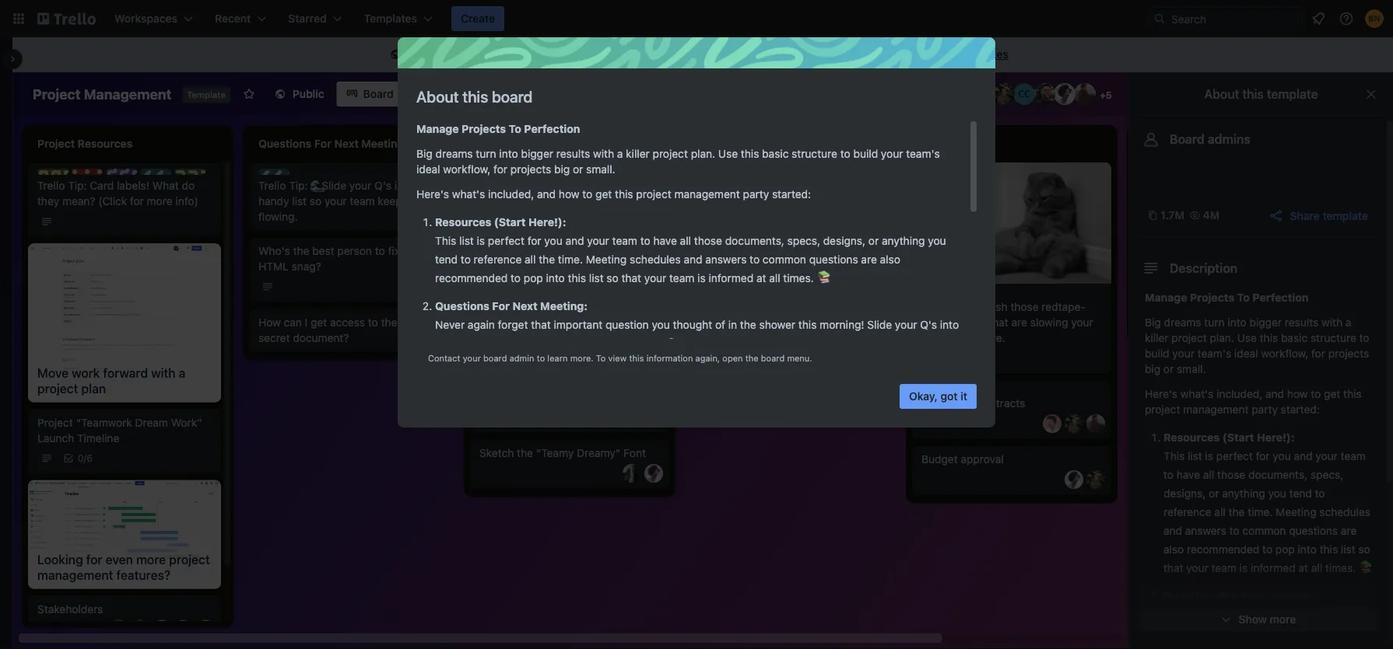 Task type: vqa. For each thing, say whether or not it's contained in the screenshot.
That inside the Trello Tip Trello Tip: 💬For those in-between tasks that are almost done but also awaiting one last step.
yes



Task type: describe. For each thing, give the bounding box(es) containing it.
are inside trello tip: splash those redtape- heavy issues that are slowing your team down here.
[[1012, 316, 1027, 329]]

team inside trello tip trello tip: this is where assigned tasks live so that your team can see who's working on what and when it's due.
[[592, 195, 617, 208]]

at for questions for next meeting: never again forget that important question you thought of in the shower this morning! slide your q's into this handy list so your team keeps on flowing. 🌊
[[757, 272, 766, 285]]

tend for questions for next meeting: never again forget that important question you thought of in the shower this morning! slide your q's into this handy list so your team keeps on flowing. 🌊
[[435, 253, 458, 266]]

stakeholders link
[[37, 602, 212, 618]]

to inside "how can i get access to the super secret document?"
[[368, 316, 378, 329]]

board left from
[[760, 48, 790, 61]]

0 vertical spatial stephen (stephen11674280) image
[[866, 328, 884, 346]]

so inside trello tip trello tip: this is where assigned tasks live so that your team can see who's working on what and when it's due.
[[529, 195, 541, 208]]

about this board
[[416, 87, 533, 105]]

board for board
[[363, 88, 394, 100]]

sketch the "teamy dreamy" font link
[[479, 446, 660, 462]]

1 vertical spatial janelle (janelle549) image
[[645, 465, 663, 483]]

2 sketch from the top
[[479, 447, 514, 460]]

who's
[[258, 245, 290, 258]]

1 horizontal spatial todd (todd05497623) image
[[844, 328, 862, 346]]

use for questions for next meeting: never again forget that important question you thought of in the shower this morning! slide your q's into th
[[1237, 332, 1257, 345]]

team inside 'trello tip trello tip: 🌊slide your q's into this handy list so your team keeps on flowing.'
[[350, 195, 375, 208]]

never for never again forget that important question you thought of in the shower this morning! slide your q's into th
[[1164, 609, 1193, 622]]

caity (caity) image
[[1013, 83, 1035, 105]]

0 / 6
[[78, 454, 93, 464]]

bigger for questions for next meeting: never again forget that important question you thought of in the shower this morning! slide your q's into th
[[1250, 316, 1282, 329]]

your inside trello tip: splash those redtape- heavy issues that are slowing your team down here.
[[1071, 316, 1094, 329]]

2 vertical spatial to
[[596, 354, 606, 364]]

build for questions for next meeting: never again forget that important question you thought of in the shower this morning! slide your q's into th
[[1145, 348, 1170, 360]]

big dreams turn into bigger results with a killer project plan. use this basic structure to build your team's ideal workflow, for projects big or small. for questions for next meeting: never again forget that important question you thought of in the shower this morning! slide your q's into this handy list so your team keeps on flowing. 🌊
[[416, 148, 940, 176]]

how
[[258, 316, 281, 329]]

color: orange, title: "one more step" element
[[922, 387, 953, 393]]

brooke (brooke94205718) image for approval
[[1087, 471, 1105, 490]]

search image
[[1154, 12, 1166, 25]]

trello tip: 🌊slide your q's into this handy list so your team keeps on flowing. link
[[258, 178, 439, 225]]

work"
[[171, 417, 202, 429]]

question for never again forget that important question you thought of in the shower this morning! slide your q's into th
[[1164, 628, 1207, 641]]

that inside trello tip: splash those redtape- heavy issues that are slowing your team down here.
[[989, 316, 1009, 329]]

/
[[84, 454, 87, 464]]

1 horizontal spatial chris (chris42642663) image
[[844, 262, 862, 281]]

awaiting
[[701, 211, 742, 223]]

resources for questions for next meeting: never again forget that important question you thought of in the shower this morning! slide your q's into th
[[1164, 432, 1220, 444]]

budget
[[922, 453, 958, 466]]

0 vertical spatial team
[[155, 170, 179, 181]]

super
[[400, 316, 429, 329]]

0 vertical spatial a
[[442, 48, 448, 61]]

again,
[[696, 354, 720, 364]]

0 horizontal spatial color: purple, title: "design team" element
[[106, 169, 179, 181]]

brooke (brooke94205718) image for todd (todd05497623) image
[[1065, 415, 1084, 434]]

freelancer
[[922, 397, 975, 410]]

they
[[37, 195, 59, 208]]

so inside 'trello tip trello tip: 🌊slide your q's into this handy list so your team keeps on flowing.'
[[310, 195, 322, 208]]

banner
[[538, 270, 573, 283]]

heavy
[[922, 316, 951, 329]]

learn
[[547, 354, 568, 364]]

1.7m
[[1161, 209, 1185, 222]]

secret
[[258, 332, 290, 345]]

small. for questions for next meeting: never again forget that important question you thought of in the shower this morning! slide your q's into th
[[1177, 363, 1206, 376]]

list inside "questions for next meeting: never again forget that important question you thought of in the shower this morning! slide your q's into this handy list so your team keeps on flowing. 🌊"
[[490, 337, 505, 350]]

this inside questions for next meeting: never again forget that important question you thought of in the shower this morning! slide your q's into th
[[1164, 646, 1182, 650]]

0 vertical spatial javier (javier85303346) image
[[1074, 83, 1096, 105]]

and inside trello tip trello tip: this is where assigned tasks live so that your team can see who's working on what and when it's due.
[[597, 211, 616, 223]]

resources for questions for next meeting: never again forget that important question you thought of in the shower this morning! slide your q's into this handy list so your team keeps on flowing. 🌊
[[435, 216, 491, 229]]

due.
[[498, 226, 520, 239]]

who's
[[479, 211, 509, 223]]

templates
[[957, 48, 1009, 61]]

budget approval link
[[922, 452, 1102, 468]]

of for never again forget that important question you thought of in the shower this morning! slide your q's into th
[[1273, 628, 1284, 641]]

here!): for questions for next meeting: never again forget that important question you thought of in the shower this morning! slide your q's into this handy list so your team keeps on flowing. 🌊
[[528, 216, 566, 229]]

team inside "questions for next meeting: never again forget that important question you thought of in the shower this morning! slide your q's into this handy list so your team keeps on flowing. 🌊"
[[548, 337, 573, 350]]

management for questions for next meeting: never again forget that important question you thought of in the shower this morning! slide your q's into th
[[1183, 404, 1249, 416]]

📚 for questions for next meeting: never again forget that important question you thought of in the shower this morning! slide your q's into this handy list so your team keeps on flowing. 🌊
[[817, 272, 828, 285]]

how can i get access to the super secret document?
[[258, 316, 429, 345]]

time. for questions for next meeting: never again forget that important question you thought of in the shower this morning! slide your q's into th
[[1248, 506, 1273, 519]]

next for questions for next meeting: never again forget that important question you thought of in the shower this morning! slide your q's into th
[[1241, 590, 1266, 603]]

are inside 'trello tip trello tip: 💬for those in-between tasks that are almost done but also awaiting one last step.'
[[753, 195, 769, 208]]

(start for questions for next meeting: never again forget that important question you thought of in the shower this morning! slide your q's into this handy list so your team keeps on flowing. 🌊
[[494, 216, 526, 229]]

your inside questions for next meeting: never again forget that important question you thought of in the shower this morning! slide your q's into th
[[1260, 646, 1282, 650]]

mean?
[[62, 195, 95, 208]]

create button
[[451, 6, 505, 31]]

to inside who's the best person to fix my html snag?
[[375, 245, 385, 258]]

keeps inside 'trello tip trello tip: 🌊slide your q's into this handy list so your team keeps on flowing.'
[[378, 195, 408, 208]]

admin
[[510, 354, 534, 364]]

schedules for questions for next meeting: never again forget that important question you thought of in the shower this morning! slide your q's into this handy list so your team keeps on flowing. 🌊
[[630, 253, 681, 266]]

do
[[182, 179, 195, 192]]

tasks for that
[[701, 195, 727, 208]]

times. for questions for next meeting: never again forget that important question you thought of in the shower this morning! slide your q's into this handy list so your team keeps on flowing. 🌊
[[783, 272, 814, 285]]

"teamy
[[536, 447, 574, 460]]

that inside "questions for next meeting: never again forget that important question you thought of in the shower this morning! slide your q's into this handy list so your team keeps on flowing. 🌊"
[[531, 319, 551, 332]]

table
[[433, 88, 460, 100]]

tip: inside trello tip: splash those redtape- heavy issues that are slowing your team down here.
[[952, 301, 971, 314]]

the inside questions for next meeting: never again forget that important question you thought of in the shower this morning! slide your q's into th
[[1298, 628, 1315, 641]]

questions for next meeting: never again forget that important question you thought of in the shower this morning! slide your q's into th
[[1164, 590, 1371, 650]]

0 horizontal spatial design
[[121, 170, 153, 181]]

splash
[[974, 301, 1008, 314]]

but
[[836, 195, 853, 208]]

tasks for live
[[479, 195, 506, 208]]

tip: for trello tip: 💬for those in-between tasks that are almost done but also awaiting one last step.
[[731, 179, 750, 192]]

reference for questions for next meeting: never again forget that important question you thought of in the shower this morning! slide your q's into th
[[1164, 506, 1212, 519]]

reference for questions for next meeting: never again forget that important question you thought of in the shower this morning! slide your q's into this handy list so your team keeps on flowing. 🌊
[[474, 253, 522, 266]]

party for questions for next meeting: never again forget that important question you thought of in the shower this morning! slide your q's into this handy list so your team keeps on flowing. 🌊
[[743, 188, 769, 201]]

forget for never again forget that important question you thought of in the shower this morning! slide your q's into this handy list so your team keeps on flowing. 🌊
[[498, 319, 528, 332]]

those inside 'trello tip trello tip: 💬for those in-between tasks that are almost done but also awaiting one last step.'
[[783, 179, 811, 192]]

dreams for questions for next meeting: never again forget that important question you thought of in the shower this morning! slide your q's into th
[[1164, 316, 1202, 329]]

perfection for questions for next meeting: never again forget that important question you thought of in the shower this morning! slide your q's into this handy list so your team keeps on flowing. 🌊
[[524, 123, 580, 135]]

color: sky, title: "trello tip" element for trello tip: 💬for those in-between tasks that are almost done but also awaiting one last step.
[[701, 169, 758, 181]]

turn for questions for next meeting: never again forget that important question you thought of in the shower this morning! slide your q's into th
[[1204, 316, 1225, 329]]

plan. for questions for next meeting: never again forget that important question you thought of in the shower this morning! slide your q's into th
[[1210, 332, 1234, 345]]

here's for questions for next meeting: never again forget that important question you thought of in the shower this morning! slide your q's into this handy list so your team keeps on flowing. 🌊
[[416, 188, 449, 201]]

is inside trello tip trello tip: this is where assigned tasks live so that your team can see who's working on what and when it's due.
[[556, 179, 564, 192]]

contact your board admin to learn more. to view this information again, open the board menu.
[[428, 354, 812, 364]]

questions for questions for next meeting: never again forget that important question you thought of in the shower this morning! slide your q's into th
[[1164, 590, 1218, 603]]

designs, for questions for next meeting: never again forget that important question you thought of in the shower this morning! slide your q's into this handy list so your team keeps on flowing. 🌊
[[823, 235, 866, 248]]

here!): for questions for next meeting: never again forget that important question you thought of in the shower this morning! slide your q's into th
[[1257, 432, 1295, 444]]

1 horizontal spatial brooke (brooke94205718) image
[[993, 83, 1015, 105]]

drafts
[[531, 326, 561, 339]]

trello tip trello tip: this is where assigned tasks live so that your team can see who's working on what and when it's due.
[[479, 170, 659, 239]]

slide for never again forget that important question you thought of in the shower this morning! slide your q's into th
[[1233, 646, 1257, 650]]

(start for questions for next meeting: never again forget that important question you thought of in the shower this morning! slide your q's into th
[[1223, 432, 1254, 444]]

social media assets link
[[701, 309, 881, 325]]

explore
[[887, 48, 925, 61]]

0 vertical spatial janelle (janelle549) image
[[1054, 83, 1076, 105]]

board link
[[337, 82, 403, 107]]

pop for questions for next meeting: never again forget that important question you thought of in the shower this morning! slide your q's into this handy list so your team keeps on flowing. 🌊
[[524, 272, 543, 285]]

who's the best person to fix my html snag?
[[258, 245, 418, 273]]

okay,
[[909, 390, 938, 403]]

6
[[87, 454, 93, 464]]

documents, for questions for next meeting: never again forget that important question you thought of in the shower this morning! slide your q's into th
[[1249, 469, 1308, 482]]

💬for
[[753, 179, 780, 192]]

2 vertical spatial javier (javier85303346) image
[[1087, 415, 1105, 434]]

color: yellow, title: "copy request" element
[[37, 169, 68, 175]]

font
[[624, 447, 646, 460]]

meeting: for questions for next meeting: never again forget that important question you thought of in the shower this morning! slide your q's into this handy list so your team keeps on flowing. 🌊
[[540, 300, 588, 313]]

team for social
[[750, 300, 774, 311]]

workflow, for questions for next meeting: never again forget that important question you thought of in the shower this morning! slide your q's into th
[[1261, 348, 1309, 360]]

project management
[[33, 86, 172, 102]]

social
[[701, 310, 731, 323]]

color: sky, title: "trello tip" element for trello tip: this is where assigned tasks live so that your team can see who's working on what and when it's due.
[[479, 169, 537, 181]]

again for never again forget that important question you thought of in the shower this morning! slide your q's into th
[[1196, 609, 1223, 622]]

get for questions for next meeting: never again forget that important question you thought of in the shower this morning! slide your q's into this handy list so your team keeps on flowing. 🌊
[[596, 188, 612, 201]]

your inside trello tip trello tip: this is where assigned tasks live so that your team can see who's working on what and when it's due.
[[566, 195, 589, 208]]

included, for questions for next meeting: never again forget that important question you thought of in the shower this morning! slide your q's into th
[[1217, 388, 1263, 401]]

access
[[330, 316, 365, 329]]

done
[[808, 195, 833, 208]]

list inside 'trello tip trello tip: 🌊slide your q's into this handy list so your team keeps on flowing.'
[[292, 195, 307, 208]]

stakeholders
[[37, 603, 103, 616]]

show more
[[1239, 614, 1296, 627]]

contracts
[[978, 397, 1025, 410]]

email
[[502, 326, 528, 339]]

workflow, for questions for next meeting: never again forget that important question you thought of in the shower this morning! slide your q's into this handy list so your team keeps on flowing. 🌊
[[443, 163, 491, 176]]

that inside questions for next meeting: never again forget that important question you thought of in the shower this morning! slide your q's into th
[[1260, 609, 1279, 622]]

card
[[90, 179, 114, 192]]

get inside "how can i get access to the super secret document?"
[[311, 316, 327, 329]]

down
[[950, 332, 977, 345]]

primary element
[[0, 0, 1393, 37]]

launch
[[37, 432, 74, 445]]

big for questions for next meeting: never again forget that important question you thought of in the shower this morning! slide your q's into th
[[1145, 363, 1161, 376]]

0 vertical spatial chris (chris42642663) image
[[1034, 83, 1056, 105]]

project for project management
[[33, 86, 81, 102]]

got
[[941, 390, 958, 403]]

answers for questions for next meeting: never again forget that important question you thought of in the shower this morning! slide your q's into th
[[1185, 525, 1227, 538]]

share
[[1290, 209, 1320, 222]]

labels!
[[117, 179, 149, 192]]

star or unstar board image
[[243, 88, 255, 100]]

1 vertical spatial color: purple, title: "design team" element
[[479, 259, 553, 271]]

create board from template link
[[713, 42, 874, 67]]

4m
[[1203, 209, 1220, 222]]

management
[[84, 86, 172, 102]]

here.
[[980, 332, 1005, 345]]

0 notifications image
[[1309, 9, 1328, 28]]

projects for questions for next meeting: never again forget that important question you thought of in the shower this morning! slide your q's into th
[[1190, 292, 1235, 304]]

more for explore
[[928, 48, 955, 61]]

issues
[[954, 316, 986, 329]]

template
[[187, 90, 226, 100]]

manage projects to perfection for questions for next meeting: never again forget that important question you thought of in the shower this morning! slide your q's into this handy list so your team keeps on flowing. 🌊
[[416, 123, 580, 135]]

informed for questions for next meeting: never again forget that important question you thought of in the shower this morning! slide your q's into this handy list so your team keeps on flowing. 🌊
[[709, 272, 754, 285]]

what's for questions for next meeting: never again forget that important question you thought of in the shower this morning! slide your q's into th
[[1181, 388, 1214, 401]]

+ 5
[[1100, 90, 1112, 100]]

about this template
[[1205, 87, 1318, 102]]

legal
[[701, 245, 728, 258]]

more for show
[[1270, 614, 1296, 627]]

"teamwork
[[76, 417, 132, 429]]

what
[[570, 211, 595, 223]]

0
[[78, 454, 84, 464]]

0 horizontal spatial todd (todd05497623) image
[[645, 287, 663, 306]]

create board from template
[[722, 48, 865, 61]]

on inside 'trello tip trello tip: 🌊slide your q's into this handy list so your team keeps on flowing.'
[[411, 195, 423, 208]]

questions for questions for next meeting: never again forget that important question you thought of in the shower this morning! slide your q's into this handy list so your team keeps on flowing. 🌊
[[435, 300, 490, 313]]

1 color: sky, title: "trello tip" element from the left
[[140, 169, 197, 181]]

almost
[[772, 195, 805, 208]]

q's inside 'trello tip trello tip: 🌊slide your q's into this handy list so your team keeps on flowing.'
[[375, 179, 392, 192]]

board for board admins
[[1170, 132, 1205, 147]]

big for questions for next meeting: never again forget that important question you thought of in the shower this morning! slide your q's into th
[[1145, 316, 1161, 329]]

included, for questions for next meeting: never again forget that important question you thought of in the shower this morning! slide your q's into this handy list so your team keeps on flowing. 🌊
[[488, 188, 534, 201]]

open information menu image
[[1339, 11, 1354, 26]]

working
[[512, 211, 552, 223]]

halp
[[190, 170, 211, 181]]

manage projects to perfection for questions for next meeting: never again forget that important question you thought of in the shower this morning! slide your q's into th
[[1145, 292, 1309, 304]]

question for never again forget that important question you thought of in the shower this morning! slide your q's into this handy list so your team keeps on flowing. 🌊
[[606, 319, 649, 332]]

perfect for questions for next meeting: never again forget that important question you thought of in the shower this morning! slide your q's into this handy list so your team keeps on flowing. 🌊
[[488, 235, 525, 248]]

resources (start here!): this list is perfect for you and your team to have all those documents, specs, designs, or anything you tend to reference all the time. meeting schedules and answers to common questions are also recommended to pop into this list so that your team is informed at all times. 📚 for questions for next meeting: never again forget that important question you thought of in the shower this morning! slide your q's into this handy list so your team keeps on flowing. 🌊
[[435, 216, 946, 285]]

board left "admin"
[[483, 354, 507, 364]]

design team social media assets
[[701, 300, 800, 323]]

handy inside 'trello tip trello tip: 🌊slide your q's into this handy list so your team keeps on flowing.'
[[258, 195, 289, 208]]

for for questions for next meeting: never again forget that important question you thought of in the shower this morning! slide your q's into th
[[1221, 590, 1238, 603]]

dream
[[135, 417, 168, 429]]

for for questions for next meeting: never again forget that important question you thought of in the shower this morning! slide your q's into this handy list so your team keeps on flowing. 🌊
[[492, 300, 510, 313]]

more inside trello tip: card labels! what do they mean? (click for more info)
[[147, 195, 173, 208]]

share template button
[[1268, 208, 1368, 224]]

from
[[792, 48, 817, 61]]

my
[[403, 245, 418, 258]]

menu.
[[787, 354, 812, 364]]

sm image
[[388, 47, 403, 63]]

information
[[647, 354, 693, 364]]

questions for next meeting: never again forget that important question you thought of in the shower this morning! slide your q's into this handy list so your team keeps on flowing. 🌊
[[435, 300, 959, 350]]

so inside "questions for next meeting: never again forget that important question you thought of in the shower this morning! slide your q's into this handy list so your team keeps on flowing. 🌊"
[[508, 337, 520, 350]]

1 vertical spatial stephen (stephen11674280) image
[[623, 465, 641, 483]]

more.
[[570, 354, 594, 364]]



Task type: locate. For each thing, give the bounding box(es) containing it.
1 vertical spatial slide
[[1233, 646, 1257, 650]]

never inside "questions for next meeting: never again forget that important question you thought of in the shower this morning! slide your q's into this handy list so your team keeps on flowing. 🌊"
[[435, 319, 465, 332]]

tip for trello tip: this is where assigned tasks live so that your team can see who's working on what and when it's due.
[[523, 170, 537, 181]]

ideal for questions for next meeting: never again forget that important question you thought of in the shower this morning! slide your q's into this handy list so your team keeps on flowing. 🌊
[[416, 163, 440, 176]]

project inside text field
[[33, 86, 81, 102]]

tip: up issues
[[952, 301, 971, 314]]

here's what's included, and how to get this project management party started: for questions for next meeting: never again forget that important question you thought of in the shower this morning! slide your q's into th
[[1145, 388, 1362, 416]]

2 color: sky, title: "trello tip" element from the left
[[258, 169, 316, 181]]

Search field
[[1166, 7, 1302, 30]]

team's for questions for next meeting: never again forget that important question you thought of in the shower this morning! slide your q's into this handy list so your team keeps on flowing. 🌊
[[906, 148, 940, 160]]

on inside trello tip trello tip: this is where assigned tasks live so that your team can see who's working on what and when it's due.
[[555, 211, 567, 223]]

0 horizontal spatial have
[[653, 235, 677, 248]]

documents,
[[725, 235, 785, 248], [1249, 469, 1308, 482]]

thought for never again forget that important question you thought of in the shower this morning! slide your q's into this handy list so your team keeps on flowing. 🌊
[[673, 319, 712, 332]]

about up admins
[[1205, 87, 1239, 102]]

again left "show"
[[1196, 609, 1223, 622]]

brooke (brooke94205718) image down templates
[[993, 83, 1015, 105]]

trello inside trello tip: splash those redtape- heavy issues that are slowing your team down here.
[[922, 301, 949, 314]]

tip up info)
[[183, 170, 197, 181]]

tasks inside 'trello tip trello tip: 💬for those in-between tasks that are almost done but also awaiting one last step.'
[[701, 195, 727, 208]]

todd (todd05497623) image
[[645, 287, 663, 306], [844, 328, 862, 346]]

board down this is a public template for anyone on the internet to copy.
[[492, 87, 533, 105]]

next inside "questions for next meeting: never again forget that important question you thought of in the shower this morning! slide your q's into this handy list so your team keeps on flowing. 🌊"
[[513, 300, 538, 313]]

in for never again forget that important question you thought of in the shower this morning! slide your q's into th
[[1287, 628, 1295, 641]]

description
[[1170, 261, 1238, 276]]

about for about this board
[[416, 87, 459, 105]]

again left email
[[468, 319, 495, 332]]

on right anyone
[[587, 48, 600, 61]]

0 horizontal spatial flowing.
[[258, 211, 298, 223]]

handy up 'who's'
[[258, 195, 289, 208]]

time. for questions for next meeting: never again forget that important question you thought of in the shower this morning! slide your q's into this handy list so your team keeps on flowing. 🌊
[[558, 253, 583, 266]]

stephen (stephen11674280) image down font
[[623, 465, 641, 483]]

trello for trello tip: splash those redtape- heavy issues that are slowing your team down here.
[[922, 301, 949, 314]]

create inside button
[[461, 12, 495, 25]]

thought down "show"
[[1231, 628, 1270, 641]]

more down what
[[147, 195, 173, 208]]

explore more templates
[[887, 48, 1009, 61]]

slide down "show"
[[1233, 646, 1257, 650]]

of down show more
[[1273, 628, 1284, 641]]

0 vertical spatial time.
[[558, 253, 583, 266]]

forget inside "questions for next meeting: never again forget that important question you thought of in the shower this morning! slide your q's into this handy list so your team keeps on flowing. 🌊"
[[498, 319, 528, 332]]

keeps up more.
[[576, 337, 606, 350]]

tip for trello tip: 💬for those in-between tasks that are almost done but also awaiting one last step.
[[744, 170, 758, 181]]

informed down legal review
[[709, 272, 754, 285]]

to for questions for next meeting: never again forget that important question you thought of in the shower this morning! slide your q's into th
[[1237, 292, 1250, 304]]

0 vertical spatial plan.
[[691, 148, 715, 160]]

trello for trello tip: card labels! what do they mean? (click for more info)
[[37, 179, 65, 192]]

never inside questions for next meeting: never again forget that important question you thought of in the shower this morning! slide your q's into th
[[1164, 609, 1193, 622]]

0 vertical spatial project
[[33, 86, 81, 102]]

1 vertical spatial projects
[[1190, 292, 1235, 304]]

who's the best person to fix my html snag? link
[[258, 244, 439, 275]]

trello for trello tip trello tip: 🌊slide your q's into this handy list so your team keeps on flowing.
[[274, 170, 299, 181]]

0 horizontal spatial big
[[554, 163, 570, 176]]

next up edit email drafts at the bottom left
[[513, 300, 538, 313]]

for up edit
[[492, 300, 510, 313]]

recommended for questions for next meeting: never again forget that important question you thought of in the shower this morning! slide your q's into this handy list so your team keeps on flowing. 🌊
[[435, 272, 508, 285]]

into
[[499, 148, 518, 160], [394, 179, 413, 192], [546, 272, 565, 285], [1228, 316, 1247, 329], [940, 319, 959, 332], [1298, 544, 1317, 557], [1305, 646, 1324, 650]]

projects down about this board on the left top
[[462, 123, 506, 135]]

slowing
[[1030, 316, 1068, 329]]

2 tip from the left
[[302, 170, 316, 181]]

killer for questions for next meeting: never again forget that important question you thought of in the shower this morning! slide your q's into this handy list so your team keeps on flowing. 🌊
[[626, 148, 650, 160]]

the inside "questions for next meeting: never again forget that important question you thought of in the shower this morning! slide your q's into this handy list so your team keeps on flowing. 🌊"
[[740, 319, 756, 332]]

1 vertical spatial javier (javier85303346) image
[[623, 343, 641, 362]]

sketch inside design team sketch site banner
[[479, 270, 514, 283]]

common for questions for next meeting: never again forget that important question you thought of in the shower this morning! slide your q's into th
[[1243, 525, 1286, 538]]

0 vertical spatial dreams
[[436, 148, 473, 160]]

at down review
[[757, 272, 766, 285]]

chris (chris42642663) image down legal review link
[[844, 262, 862, 281]]

in-
[[814, 179, 828, 192]]

on up view
[[609, 337, 621, 350]]

1 vertical spatial more
[[147, 195, 173, 208]]

a for questions for next meeting: never again forget that important question you thought of in the shower this morning! slide your q's into this handy list so your team keeps on flowing. 🌊
[[617, 148, 623, 160]]

public button
[[265, 82, 334, 107]]

into inside questions for next meeting: never again forget that important question you thought of in the shower this morning! slide your q's into th
[[1305, 646, 1324, 650]]

a
[[442, 48, 448, 61], [617, 148, 623, 160], [1346, 316, 1352, 329]]

to for questions for next meeting: never again forget that important question you thought of in the shower this morning! slide your q's into this handy list so your team keeps on flowing. 🌊
[[509, 123, 521, 135]]

can up when
[[620, 195, 638, 208]]

those inside trello tip: splash those redtape- heavy issues that are slowing your team down here.
[[1011, 301, 1039, 314]]

project left management
[[33, 86, 81, 102]]

informed up show more
[[1251, 562, 1296, 575]]

sketch site banner link
[[479, 269, 660, 284]]

assets
[[767, 310, 800, 323]]

0 vertical spatial get
[[596, 188, 612, 201]]

0 vertical spatial big dreams turn into bigger results with a killer project plan. use this basic structure to build your team's ideal workflow, for projects big or small.
[[416, 148, 940, 176]]

into inside "questions for next meeting: never again forget that important question you thought of in the shower this morning! slide your q's into this handy list so your team keeps on flowing. 🌊"
[[940, 319, 959, 332]]

0 vertical spatial meeting:
[[540, 300, 588, 313]]

contact
[[428, 354, 460, 364]]

tip: up mean?
[[68, 179, 87, 192]]

slide
[[867, 319, 892, 332], [1233, 646, 1257, 650]]

when
[[619, 211, 646, 223]]

freelancer contracts
[[922, 397, 1025, 410]]

1 horizontal spatial schedules
[[1320, 506, 1371, 519]]

pop for questions for next meeting: never again forget that important question you thought of in the shower this morning! slide your q's into th
[[1276, 544, 1295, 557]]

0 vertical spatial schedules
[[630, 253, 681, 266]]

important right "show"
[[1282, 609, 1331, 622]]

of inside "questions for next meeting: never again forget that important question you thought of in the shower this morning! slide your q's into this handy list so your team keeps on flowing. 🌊"
[[715, 319, 725, 332]]

with for questions for next meeting: never again forget that important question you thought of in the shower this morning! slide your q's into this handy list so your team keeps on flowing. 🌊
[[593, 148, 614, 160]]

0 vertical spatial important
[[554, 319, 603, 332]]

2 tasks from the left
[[701, 195, 727, 208]]

0 vertical spatial can
[[620, 195, 638, 208]]

sketch left the "teamy
[[479, 447, 514, 460]]

1 vertical spatial designs,
[[1164, 488, 1206, 501]]

team for sketch
[[529, 260, 553, 271]]

tip up best
[[302, 170, 316, 181]]

manage down description
[[1145, 292, 1187, 304]]

2 vertical spatial q's
[[1285, 646, 1302, 650]]

recommended up "show"
[[1187, 544, 1260, 557]]

q's down show more
[[1285, 646, 1302, 650]]

the inside "how can i get access to the super secret document?"
[[381, 316, 397, 329]]

for inside "questions for next meeting: never again forget that important question you thought of in the shower this morning! slide your q's into this handy list so your team keeps on flowing. 🌊"
[[492, 300, 510, 313]]

to left view
[[596, 354, 606, 364]]

tip up one
[[744, 170, 758, 181]]

your
[[881, 148, 903, 160], [349, 179, 372, 192], [325, 195, 347, 208], [566, 195, 589, 208], [587, 235, 609, 248], [644, 272, 667, 285], [1071, 316, 1094, 329], [895, 319, 917, 332], [523, 337, 545, 350], [1173, 348, 1195, 360], [463, 354, 481, 364], [1316, 450, 1338, 463], [1187, 562, 1209, 575], [1260, 646, 1282, 650]]

plan. for questions for next meeting: never again forget that important question you thought of in the shower this morning! slide your q's into this handy list so your team keeps on flowing. 🌊
[[691, 148, 715, 160]]

0 vertical spatial here's what's included, and how to get this project management party started:
[[416, 188, 811, 201]]

here's for questions for next meeting: never again forget that important question you thought of in the shower this morning! slide your q's into th
[[1145, 388, 1178, 401]]

1 vertical spatial again
[[1196, 609, 1223, 622]]

turn down about this board on the left top
[[476, 148, 496, 160]]

next inside questions for next meeting: never again forget that important question you thought of in the shower this morning! slide your q's into th
[[1241, 590, 1266, 603]]

basic for questions for next meeting: never again forget that important question you thought of in the shower this morning! slide your q's into this handy list so your team keeps on flowing. 🌊
[[762, 148, 789, 160]]

more right "show"
[[1270, 614, 1296, 627]]

important for never again forget that important question you thought of in the shower this morning! slide your q's into this handy list so your team keeps on flowing. 🌊
[[554, 319, 603, 332]]

perfection for questions for next meeting: never again forget that important question you thought of in the shower this morning! slide your q's into th
[[1253, 292, 1309, 304]]

1 vertical spatial bigger
[[1250, 316, 1282, 329]]

thought inside "questions for next meeting: never again forget that important question you thought of in the shower this morning! slide your q's into this handy list so your team keeps on flowing. 🌊"
[[673, 319, 712, 332]]

1 horizontal spatial keeps
[[576, 337, 606, 350]]

tip: left 💬for
[[731, 179, 750, 192]]

sketch left the site
[[479, 270, 514, 283]]

design for social
[[716, 300, 747, 311]]

brooke (brooke94205718) image
[[993, 83, 1015, 105], [645, 409, 663, 427], [1065, 415, 1084, 434]]

dreams for questions for next meeting: never again forget that important question you thought of in the shower this morning! slide your q's into this handy list so your team keeps on flowing. 🌊
[[436, 148, 473, 160]]

color: purple, title: "design team" element
[[106, 169, 179, 181], [479, 259, 553, 271], [701, 300, 774, 311]]

never left "show"
[[1164, 609, 1193, 622]]

plan. up awaiting
[[691, 148, 715, 160]]

1 horizontal spatial started:
[[1281, 404, 1320, 416]]

big for questions for next meeting: never again forget that important question you thought of in the shower this morning! slide your q's into this handy list so your team keeps on flowing. 🌊
[[416, 148, 433, 160]]

resources (start here!): this list is perfect for you and your team to have all those documents, specs, designs, or anything you tend to reference all the time. meeting schedules and answers to common questions are also recommended to pop into this list so that your team is informed at all times. 📚 for questions for next meeting: never again forget that important question you thought of in the shower this morning! slide your q's into th
[[1164, 432, 1371, 575]]

0 horizontal spatial also
[[856, 195, 876, 208]]

flowing. up 'who's'
[[258, 211, 298, 223]]

view
[[608, 354, 627, 364]]

1 vertical spatial flowing.
[[624, 337, 663, 350]]

1 tasks from the left
[[479, 195, 506, 208]]

slide inside questions for next meeting: never again forget that important question you thought of in the shower this morning! slide your q's into th
[[1233, 646, 1257, 650]]

trello
[[156, 170, 181, 181], [274, 170, 299, 181], [495, 170, 520, 181], [716, 170, 741, 181], [37, 179, 65, 192], [258, 179, 286, 192], [479, 179, 507, 192], [701, 179, 728, 192], [922, 301, 949, 314]]

have for questions for next meeting: never again forget that important question you thought of in the shower this morning! slide your q's into this handy list so your team keeps on flowing. 🌊
[[653, 235, 677, 248]]

at up questions for next meeting: never again forget that important question you thought of in the shower this morning! slide your q's into th
[[1299, 562, 1308, 575]]

tip: inside trello tip trello tip: this is where assigned tasks live so that your team can see who's working on what and when it's due.
[[510, 179, 529, 192]]

trello inside trello tip: card labels! what do they mean? (click for more info)
[[37, 179, 65, 192]]

manage projects to perfection down customize views icon
[[416, 123, 580, 135]]

redtape-
[[1042, 301, 1086, 314]]

0 horizontal spatial dreams
[[436, 148, 473, 160]]

to
[[509, 123, 521, 135], [1237, 292, 1250, 304], [596, 354, 606, 364]]

for up the show more button
[[1221, 590, 1238, 603]]

team inside trello tip: splash those redtape- heavy issues that are slowing your team down here.
[[922, 332, 947, 345]]

0 horizontal spatial workflow,
[[443, 163, 491, 176]]

0 horizontal spatial brooke (brooke94205718) image
[[866, 262, 884, 281]]

manage down table link
[[416, 123, 459, 135]]

1 vertical spatial results
[[1285, 316, 1319, 329]]

0 vertical spatial color: purple, title: "design team" element
[[106, 169, 179, 181]]

slide left 'heavy'
[[867, 319, 892, 332]]

morning! for never again forget that important question you thought of in the shower this morning! slide your q's into this handy list so your team keeps on flowing. 🌊
[[820, 319, 864, 332]]

tip: inside 'trello tip trello tip: 💬for those in-between tasks that are almost done but also awaiting one last step.'
[[731, 179, 750, 192]]

in down show more
[[1287, 628, 1295, 641]]

shower inside "questions for next meeting: never again forget that important question you thought of in the shower this morning! slide your q's into this handy list so your team keeps on flowing. 🌊"
[[759, 319, 796, 332]]

1 vertical spatial question
[[1164, 628, 1207, 641]]

janelle (janelle549) image down font
[[645, 465, 663, 483]]

1 horizontal spatial how
[[1287, 388, 1308, 401]]

0 vertical spatial management
[[674, 188, 740, 201]]

important up more.
[[554, 319, 603, 332]]

have for questions for next meeting: never again forget that important question you thought of in the shower this morning! slide your q's into th
[[1177, 469, 1200, 482]]

javier (javier85303346) image
[[1074, 83, 1096, 105], [623, 343, 641, 362], [1087, 415, 1105, 434]]

0 horizontal spatial ideal
[[416, 163, 440, 176]]

here's what's included, and how to get this project management party started:
[[416, 188, 811, 201], [1145, 388, 1362, 416]]

0 vertical spatial brooke (brooke94205718) image
[[866, 262, 884, 281]]

tasks
[[479, 195, 506, 208], [701, 195, 727, 208]]

1 vertical spatial project
[[37, 417, 73, 429]]

shower inside questions for next meeting: never again forget that important question you thought of in the shower this morning! slide your q's into th
[[1317, 628, 1354, 641]]

this inside trello tip trello tip: this is where assigned tasks live so that your team can see who's working on what and when it's due.
[[532, 179, 553, 192]]

explore more templates link
[[877, 42, 1018, 67]]

stephen (stephen11674280) image
[[866, 328, 884, 346], [623, 465, 641, 483]]

to down description
[[1237, 292, 1250, 304]]

for inside trello tip: card labels! what do they mean? (click for more info)
[[130, 195, 144, 208]]

dreams down description
[[1164, 316, 1202, 329]]

edit email drafts
[[479, 326, 561, 339]]

meeting: inside questions for next meeting: never again forget that important question you thought of in the shower this morning! slide your q's into th
[[1269, 590, 1316, 603]]

structure for questions for next meeting: never again forget that important question you thought of in the shower this morning! slide your q's into this handy list so your team keeps on flowing. 🌊
[[792, 148, 838, 160]]

a for questions for next meeting: never again forget that important question you thought of in the shower this morning! slide your q's into th
[[1346, 316, 1352, 329]]

janelle (janelle549) image
[[1065, 471, 1084, 490]]

(click
[[98, 195, 127, 208]]

0 horizontal spatial results
[[556, 148, 590, 160]]

small. for questions for next meeting: never again forget that important question you thought of in the shower this morning! slide your q's into this handy list so your team keeps on flowing. 🌊
[[586, 163, 615, 176]]

where
[[567, 179, 598, 192]]

4 color: sky, title: "trello tip" element from the left
[[701, 169, 758, 181]]

1 horizontal spatial thought
[[1231, 628, 1270, 641]]

on up my at the left top of page
[[411, 195, 423, 208]]

how can i get access to the super secret document? link
[[258, 315, 439, 346]]

janelle (janelle549) image
[[1054, 83, 1076, 105], [645, 465, 663, 483]]

brooke (brooke94205718) image
[[866, 262, 884, 281], [1087, 471, 1105, 490]]

brooke (brooke94205718) image right todd (todd05497623) image
[[1065, 415, 1084, 434]]

projects down description
[[1190, 292, 1235, 304]]

reference
[[474, 253, 522, 266], [1164, 506, 1212, 519]]

trello tip: splash those redtape- heavy issues that are slowing your team down here. link
[[922, 300, 1102, 346]]

are
[[753, 195, 769, 208], [861, 253, 877, 266], [1012, 316, 1027, 329], [1341, 525, 1357, 538]]

questions inside "questions for next meeting: never again forget that important question you thought of in the shower this morning! slide your q's into this handy list so your team keeps on flowing. 🌊"
[[435, 300, 490, 313]]

that inside trello tip trello tip: this is where assigned tasks live so that your team can see who's working on what and when it's due.
[[544, 195, 564, 208]]

slide for never again forget that important question you thought of in the shower this morning! slide your q's into this handy list so your team keeps on flowing. 🌊
[[867, 319, 892, 332]]

1 vertical spatial reference
[[1164, 506, 1212, 519]]

chris (chris42642663) image
[[1034, 83, 1056, 105], [844, 262, 862, 281], [623, 409, 641, 427]]

that inside 'trello tip trello tip: 💬for those in-between tasks that are almost done but also awaiting one last step.'
[[730, 195, 750, 208]]

tip: left 🌊slide
[[289, 179, 308, 192]]

0 vertical spatial started:
[[772, 188, 811, 201]]

5
[[1106, 90, 1112, 100]]

1 horizontal spatial meeting:
[[1269, 590, 1316, 603]]

manage projects to perfection down description
[[1145, 292, 1309, 304]]

more
[[928, 48, 955, 61], [147, 195, 173, 208], [1270, 614, 1296, 627]]

1 horizontal spatial turn
[[1204, 316, 1225, 329]]

plan. down description
[[1210, 332, 1234, 345]]

i
[[305, 316, 308, 329]]

template inside button
[[1323, 209, 1368, 222]]

in up open
[[728, 319, 737, 332]]

javier (javier85303346) image right todd (todd05497623) image
[[1087, 415, 1105, 434]]

trello tip: card labels! what do they mean? (click for more info)
[[37, 179, 198, 208]]

0 vertical spatial included,
[[488, 188, 534, 201]]

2 horizontal spatial more
[[1270, 614, 1296, 627]]

board left menu. on the right of the page
[[761, 354, 785, 364]]

chris (chris42642663) image up font
[[623, 409, 641, 427]]

flowing. up "contact your board admin to learn more. to view this information again, open the board menu."
[[624, 337, 663, 350]]

0 vertical spatial to
[[509, 123, 521, 135]]

meeting for questions for next meeting: never again forget that important question you thought of in the shower this morning! slide your q's into th
[[1276, 506, 1317, 519]]

results for questions for next meeting: never again forget that important question you thought of in the shower this morning! slide your q's into this handy list so your team keeps on flowing. 🌊
[[556, 148, 590, 160]]

never up contact
[[435, 319, 465, 332]]

meeting: up "edit email drafts" 'link'
[[540, 300, 588, 313]]

0 horizontal spatial here!):
[[528, 216, 566, 229]]

how
[[559, 188, 580, 201], [1287, 388, 1308, 401]]

can
[[620, 195, 638, 208], [284, 316, 302, 329]]

0 vertical spatial q's
[[375, 179, 392, 192]]

into inside 'trello tip trello tip: 🌊slide your q's into this handy list so your team keeps on flowing.'
[[394, 179, 413, 192]]

design for sketch
[[495, 260, 526, 271]]

tip inside trello tip trello tip: this is where assigned tasks live so that your team can see who's working on what and when it's due.
[[523, 170, 537, 181]]

forget inside questions for next meeting: never again forget that important question you thought of in the shower this morning! slide your q's into th
[[1226, 609, 1257, 622]]

1 horizontal spatial 📚
[[1359, 562, 1370, 575]]

flowing.
[[258, 211, 298, 223], [624, 337, 663, 350]]

how for questions for next meeting: never again forget that important question you thought of in the shower this morning! slide your q's into th
[[1287, 388, 1308, 401]]

1 vertical spatial plan.
[[1210, 332, 1234, 345]]

q's right 🌊slide
[[375, 179, 392, 192]]

brooke (brooke94205718) image up font
[[645, 409, 663, 427]]

📚 for questions for next meeting: never again forget that important question you thought of in the shower this morning! slide your q's into th
[[1359, 562, 1370, 575]]

janelle (janelle549) image left "+"
[[1054, 83, 1076, 105]]

design inside design team social media assets
[[716, 300, 747, 311]]

project inside 'project "teamwork dream work" launch timeline'
[[37, 417, 73, 429]]

0 horizontal spatial basic
[[762, 148, 789, 160]]

build for questions for next meeting: never again forget that important question you thought of in the shower this morning! slide your q's into this handy list so your team keeps on flowing. 🌊
[[854, 148, 878, 160]]

team's for questions for next meeting: never again forget that important question you thought of in the shower this morning! slide your q's into th
[[1198, 348, 1232, 360]]

2 horizontal spatial get
[[1324, 388, 1341, 401]]

4 tip from the left
[[744, 170, 758, 181]]

create up public on the top left
[[461, 12, 495, 25]]

of left media at the top right of the page
[[715, 319, 725, 332]]

manage
[[416, 123, 459, 135], [1145, 292, 1187, 304]]

2 vertical spatial chris (chris42642663) image
[[623, 409, 641, 427]]

can inside trello tip trello tip: this is where assigned tasks live so that your team can see who's working on what and when it's due.
[[620, 195, 638, 208]]

1 horizontal spatial documents,
[[1249, 469, 1308, 482]]

common
[[763, 253, 806, 266], [1243, 525, 1286, 538]]

tasks up awaiting
[[701, 195, 727, 208]]

at for questions for next meeting: never again forget that important question you thought of in the shower this morning! slide your q's into th
[[1299, 562, 1308, 575]]

0 vertical spatial pop
[[524, 272, 543, 285]]

trello for trello tip halp
[[156, 170, 181, 181]]

team's
[[906, 148, 940, 160], [1198, 348, 1232, 360]]

slide inside "questions for next meeting: never again forget that important question you thought of in the shower this morning! slide your q's into this handy list so your team keeps on flowing. 🌊"
[[867, 319, 892, 332]]

1 horizontal spatial bigger
[[1250, 316, 1282, 329]]

projects
[[462, 123, 506, 135], [1190, 292, 1235, 304]]

trello for trello tip trello tip: 💬for those in-between tasks that are almost done but also awaiting one last step.
[[716, 170, 741, 181]]

schedules for questions for next meeting: never again forget that important question you thought of in the shower this morning! slide your q's into th
[[1320, 506, 1371, 519]]

best
[[312, 245, 334, 258]]

q's left issues
[[920, 319, 937, 332]]

0 horizontal spatial included,
[[488, 188, 534, 201]]

also inside 'trello tip trello tip: 💬for those in-between tasks that are almost done but also awaiting one last step.'
[[856, 195, 876, 208]]

dreams down table
[[436, 148, 473, 160]]

turn for questions for next meeting: never again forget that important question you thought of in the shower this morning! slide your q's into this handy list so your team keeps on flowing. 🌊
[[476, 148, 496, 160]]

keeps
[[378, 195, 408, 208], [576, 337, 606, 350]]

1 vertical spatial structure
[[1311, 332, 1357, 345]]

thought up 🌊
[[673, 319, 712, 332]]

in inside "questions for next meeting: never again forget that important question you thought of in the shower this morning! slide your q's into this handy list so your team keeps on flowing. 🌊"
[[728, 319, 737, 332]]

dreams
[[436, 148, 473, 160], [1164, 316, 1202, 329]]

1 vertical spatial never
[[1164, 609, 1193, 622]]

okay, got it button
[[900, 385, 977, 409]]

on left what
[[555, 211, 567, 223]]

recommended down it's
[[435, 272, 508, 285]]

here's what's included, and how to get this project management party started: for questions for next meeting: never again forget that important question you thought of in the shower this morning! slide your q's into this handy list so your team keeps on flowing. 🌊
[[416, 188, 811, 201]]

1 horizontal spatial small.
[[1177, 363, 1206, 376]]

color: sky, title: "trello tip" element
[[140, 169, 197, 181], [258, 169, 316, 181], [479, 169, 537, 181], [701, 169, 758, 181]]

shower for never again forget that important question you thought of in the shower this morning! slide your q's into th
[[1317, 628, 1354, 641]]

legal review
[[701, 245, 763, 258]]

0 vertical spatial have
[[653, 235, 677, 248]]

resources
[[435, 216, 491, 229], [1164, 432, 1220, 444]]

chris (chris42642663) image
[[645, 343, 663, 362]]

0 vertical spatial (start
[[494, 216, 526, 229]]

meeting: up show more
[[1269, 590, 1316, 603]]

tip: inside 'trello tip trello tip: 🌊slide your q's into this handy list so your team keeps on flowing.'
[[289, 179, 308, 192]]

turn
[[476, 148, 496, 160], [1204, 316, 1225, 329]]

for inside questions for next meeting: never again forget that important question you thought of in the shower this morning! slide your q's into th
[[1221, 590, 1238, 603]]

0 horizontal spatial time.
[[558, 253, 583, 266]]

0 vertical spatial ideal
[[416, 163, 440, 176]]

morning! inside questions for next meeting: never again forget that important question you thought of in the shower this morning! slide your q's into th
[[1185, 646, 1230, 650]]

more inside button
[[1270, 614, 1296, 627]]

tasks inside trello tip trello tip: this is where assigned tasks live so that your team can see who's working on what and when it's due.
[[479, 195, 506, 208]]

this inside 'trello tip trello tip: 🌊slide your q's into this handy list so your team keeps on flowing.'
[[416, 179, 435, 192]]

1 horizontal spatial structure
[[1311, 332, 1357, 345]]

get inside here's what's included, and how to get this project management party started:
[[1324, 388, 1341, 401]]

anything for questions for next meeting: never again forget that important question you thought of in the shower this morning! slide your q's into this handy list so your team keeps on flowing. 🌊
[[882, 235, 925, 248]]

chris (chris42642663) image left "+"
[[1034, 83, 1056, 105]]

important inside questions for next meeting: never again forget that important question you thought of in the shower this morning! slide your q's into th
[[1282, 609, 1331, 622]]

again inside "questions for next meeting: never again forget that important question you thought of in the shower this morning! slide your q's into this handy list so your team keeps on flowing. 🌊"
[[468, 319, 495, 332]]

project up launch
[[37, 417, 73, 429]]

questions up the show more button
[[1164, 590, 1218, 603]]

flowing. inside 'trello tip trello tip: 🌊slide your q's into this handy list so your team keeps on flowing.'
[[258, 211, 298, 223]]

1 horizontal spatial reference
[[1164, 506, 1212, 519]]

0 horizontal spatial build
[[854, 148, 878, 160]]

time.
[[558, 253, 583, 266], [1248, 506, 1273, 519]]

tip: up live on the top left
[[510, 179, 529, 192]]

3 tip from the left
[[523, 170, 537, 181]]

started: for questions for next meeting: never again forget that important question you thought of in the shower this morning! slide your q's into this handy list so your team keeps on flowing. 🌊
[[772, 188, 811, 201]]

1 sketch from the top
[[479, 270, 514, 283]]

1 vertical spatial use
[[1237, 332, 1257, 345]]

it
[[961, 390, 968, 403]]

0 vertical spatial common
[[763, 253, 806, 266]]

0 horizontal spatial times.
[[783, 272, 814, 285]]

those
[[783, 179, 811, 192], [694, 235, 722, 248], [1011, 301, 1039, 314], [1217, 469, 1246, 482]]

again inside questions for next meeting: never again forget that important question you thought of in the shower this morning! slide your q's into th
[[1196, 609, 1223, 622]]

customize views image
[[477, 86, 493, 102]]

timeline
[[77, 432, 119, 445]]

0 vertical spatial board
[[363, 88, 394, 100]]

fix
[[388, 245, 400, 258]]

stephen (stephen11674280) image left 'heavy'
[[866, 328, 884, 346]]

questions up edit
[[435, 300, 490, 313]]

admins
[[1208, 132, 1251, 147]]

0 horizontal spatial manage
[[416, 123, 459, 135]]

flowing. inside "questions for next meeting: never again forget that important question you thought of in the shower this morning! slide your q's into this handy list so your team keeps on flowing. 🌊"
[[624, 337, 663, 350]]

1 vertical spatial perfect
[[1217, 450, 1253, 463]]

html
[[258, 260, 289, 273]]

1 horizontal spatial to
[[596, 354, 606, 364]]

edit email drafts link
[[479, 325, 660, 340]]

meeting for questions for next meeting: never again forget that important question you thought of in the shower this morning! slide your q's into this handy list so your team keeps on flowing. 🌊
[[586, 253, 627, 266]]

🌊slide
[[311, 179, 346, 192]]

3 color: sky, title: "trello tip" element from the left
[[479, 169, 537, 181]]

okay, got it
[[909, 390, 968, 403]]

morning! down the show more button
[[1185, 646, 1230, 650]]

morning! inside "questions for next meeting: never again forget that important question you thought of in the shower this morning! slide your q's into this handy list so your team keeps on flowing. 🌊"
[[820, 319, 864, 332]]

1 tip from the left
[[183, 170, 197, 181]]

0 vertical spatial in
[[728, 319, 737, 332]]

important for never again forget that important question you thought of in the shower this morning! slide your q's into th
[[1282, 609, 1331, 622]]

tasks up who's
[[479, 195, 506, 208]]

anything
[[882, 235, 925, 248], [1222, 488, 1265, 501]]

tip inside 'trello tip trello tip: 🌊slide your q's into this handy list so your team keeps on flowing.'
[[302, 170, 316, 181]]

1 vertical spatial team's
[[1198, 348, 1232, 360]]

0 vertical spatial party
[[743, 188, 769, 201]]

design inside design team sketch site banner
[[495, 260, 526, 271]]

board down the sm icon
[[363, 88, 394, 100]]

the inside who's the best person to fix my html snag?
[[293, 245, 309, 258]]

q's inside "questions for next meeting: never again forget that important question you thought of in the shower this morning! slide your q's into this handy list so your team keeps on flowing. 🌊"
[[920, 319, 937, 332]]

important
[[554, 319, 603, 332], [1282, 609, 1331, 622]]

management for questions for next meeting: never again forget that important question you thought of in the shower this morning! slide your q's into this handy list so your team keeps on flowing. 🌊
[[674, 188, 740, 201]]

1 vertical spatial at
[[1299, 562, 1308, 575]]

for
[[492, 300, 510, 313], [1221, 590, 1238, 603]]

2 vertical spatial more
[[1270, 614, 1296, 627]]

turn down description
[[1204, 316, 1225, 329]]

projects for questions for next meeting: never again forget that important question you thought of in the shower this morning! slide your q's into th
[[1329, 348, 1369, 360]]

create for create board from template
[[722, 48, 757, 61]]

trello tip trello tip: 🌊slide your q's into this handy list so your team keeps on flowing.
[[258, 170, 435, 223]]

forget for never again forget that important question you thought of in the shower this morning! slide your q's into th
[[1226, 609, 1257, 622]]

1 vertical spatial resources (start here!): this list is perfect for you and your team to have all those documents, specs, designs, or anything you tend to reference all the time. meeting schedules and answers to common questions are also recommended to pop into this list so that your team is informed at all times. 📚
[[1164, 432, 1371, 575]]

again for never again forget that important question you thought of in the shower this morning! slide your q's into this handy list so your team keeps on flowing. 🌊
[[468, 319, 495, 332]]

Board name text field
[[25, 82, 179, 107]]

board left admins
[[1170, 132, 1205, 147]]

javier (javier85303346) image left chris (chris42642663) image
[[623, 343, 641, 362]]

todd (todd05497623) image up chris (chris42642663) image
[[645, 287, 663, 306]]

create right copy.
[[722, 48, 757, 61]]

1 vertical spatial important
[[1282, 609, 1331, 622]]

0 horizontal spatial structure
[[792, 148, 838, 160]]

to down about this board on the left top
[[509, 123, 521, 135]]

tip:
[[68, 179, 87, 192], [289, 179, 308, 192], [510, 179, 529, 192], [731, 179, 750, 192], [952, 301, 971, 314]]

for
[[531, 48, 545, 61], [494, 163, 508, 176], [130, 195, 144, 208], [528, 235, 541, 248], [1312, 348, 1326, 360], [1256, 450, 1270, 463]]

1 vertical spatial to
[[1237, 292, 1250, 304]]

you inside "questions for next meeting: never again forget that important question you thought of in the shower this morning! slide your q's into this handy list so your team keeps on flowing. 🌊"
[[652, 319, 670, 332]]

perfection
[[524, 123, 580, 135], [1253, 292, 1309, 304]]

meeting: inside "questions for next meeting: never again forget that important question you thought of in the shower this morning! slide your q's into this handy list so your team keeps on flowing. 🌊"
[[540, 300, 588, 313]]

party
[[743, 188, 769, 201], [1252, 404, 1278, 416]]

0 horizontal spatial projects
[[510, 163, 551, 176]]

1 horizontal spatial perfect
[[1217, 450, 1253, 463]]

todd (todd05497623) image down social media assets link
[[844, 328, 862, 346]]

team inside design team sketch site banner
[[529, 260, 553, 271]]

last
[[767, 211, 784, 223]]

1 horizontal spatial handy
[[456, 337, 487, 350]]

next
[[513, 300, 538, 313], [1241, 590, 1266, 603]]

1 horizontal spatial included,
[[1217, 388, 1263, 401]]

javier (javier85303346) image left "+"
[[1074, 83, 1096, 105]]

about left customize views icon
[[416, 87, 459, 105]]

specs, for questions for next meeting: never again forget that important question you thought of in the shower this morning! slide your q's into this handy list so your team keeps on flowing. 🌊
[[787, 235, 820, 248]]

handy up contact
[[456, 337, 487, 350]]

in inside questions for next meeting: never again forget that important question you thought of in the shower this morning! slide your q's into th
[[1287, 628, 1295, 641]]

site
[[517, 270, 535, 283]]

handy
[[258, 195, 289, 208], [456, 337, 487, 350]]

questions for questions for next meeting: never again forget that important question you thought of in the shower this morning! slide your q's into th
[[1289, 525, 1338, 538]]

question inside "questions for next meeting: never again forget that important question you thought of in the shower this morning! slide your q's into this handy list so your team keeps on flowing. 🌊"
[[606, 319, 649, 332]]

also for questions for next meeting: never again forget that important question you thought of in the shower this morning! slide your q's into this handy list so your team keeps on flowing. 🌊
[[880, 253, 901, 266]]

thought inside questions for next meeting: never again forget that important question you thought of in the shower this morning! slide your q's into th
[[1231, 628, 1270, 641]]

keeps inside "questions for next meeting: never again forget that important question you thought of in the shower this morning! slide your q's into this handy list so your team keeps on flowing. 🌊"
[[576, 337, 606, 350]]

handy inside "questions for next meeting: never again forget that important question you thought of in the shower this morning! slide your q's into this handy list so your team keeps on flowing. 🌊"
[[456, 337, 487, 350]]

big dreams turn into bigger results with a killer project plan. use this basic structure to build your team's ideal workflow, for projects big or small. for questions for next meeting: never again forget that important question you thought of in the shower this morning! slide your q's into th
[[1145, 316, 1370, 376]]

you inside questions for next meeting: never again forget that important question you thought of in the shower this morning! slide your q's into th
[[1210, 628, 1228, 641]]

color: lime, title: "halp" element
[[174, 169, 211, 181]]

questions inside questions for next meeting: never again forget that important question you thought of in the shower this morning! slide your q's into th
[[1164, 590, 1218, 603]]

team inside design team social media assets
[[750, 300, 774, 311]]

about
[[1205, 87, 1239, 102], [416, 87, 459, 105]]

on inside "questions for next meeting: never again forget that important question you thought of in the shower this morning! slide your q's into this handy list so your team keeps on flowing. 🌊"
[[609, 337, 621, 350]]

more right 'explore'
[[928, 48, 955, 61]]

tip: inside trello tip: card labels! what do they mean? (click for more info)
[[68, 179, 87, 192]]

with
[[593, 148, 614, 160], [1322, 316, 1343, 329]]

1 vertical spatial meeting:
[[1269, 590, 1316, 603]]

tip inside 'trello tip trello tip: 💬for those in-between tasks that are almost done but also awaiting one last step.'
[[744, 170, 758, 181]]

copy.
[[677, 48, 704, 61]]

recommended for questions for next meeting: never again forget that important question you thought of in the shower this morning! slide your q's into th
[[1187, 544, 1260, 557]]

0 vertical spatial handy
[[258, 195, 289, 208]]

can inside "how can i get access to the super secret document?"
[[284, 316, 302, 329]]

0 vertical spatial meeting
[[586, 253, 627, 266]]

tip: for trello tip: 🌊slide your q's into this handy list so your team keeps on flowing.
[[289, 179, 308, 192]]

0 horizontal spatial slide
[[867, 319, 892, 332]]

project "teamwork dream work" launch timeline
[[37, 417, 202, 445]]

todd (todd05497623) image
[[1043, 415, 1062, 434]]

can left i
[[284, 316, 302, 329]]

color: red, title: "priority" element
[[72, 169, 120, 181]]

2 vertical spatial color: purple, title: "design team" element
[[701, 300, 774, 311]]

informed for questions for next meeting: never again forget that important question you thought of in the shower this morning! slide your q's into th
[[1251, 562, 1296, 575]]

about for about this template
[[1205, 87, 1239, 102]]

info)
[[175, 195, 198, 208]]

0 horizontal spatial more
[[147, 195, 173, 208]]

0 vertical spatial perfection
[[524, 123, 580, 135]]

meeting:
[[540, 300, 588, 313], [1269, 590, 1316, 603]]

public
[[293, 88, 324, 100]]

here!):
[[528, 216, 566, 229], [1257, 432, 1295, 444]]

next up "show"
[[1241, 590, 1266, 603]]

1 horizontal spatial perfection
[[1253, 292, 1309, 304]]

ben nelson (bennelson96) image
[[1365, 9, 1384, 28]]

of inside questions for next meeting: never again forget that important question you thought of in the shower this morning! slide your q's into th
[[1273, 628, 1284, 641]]



